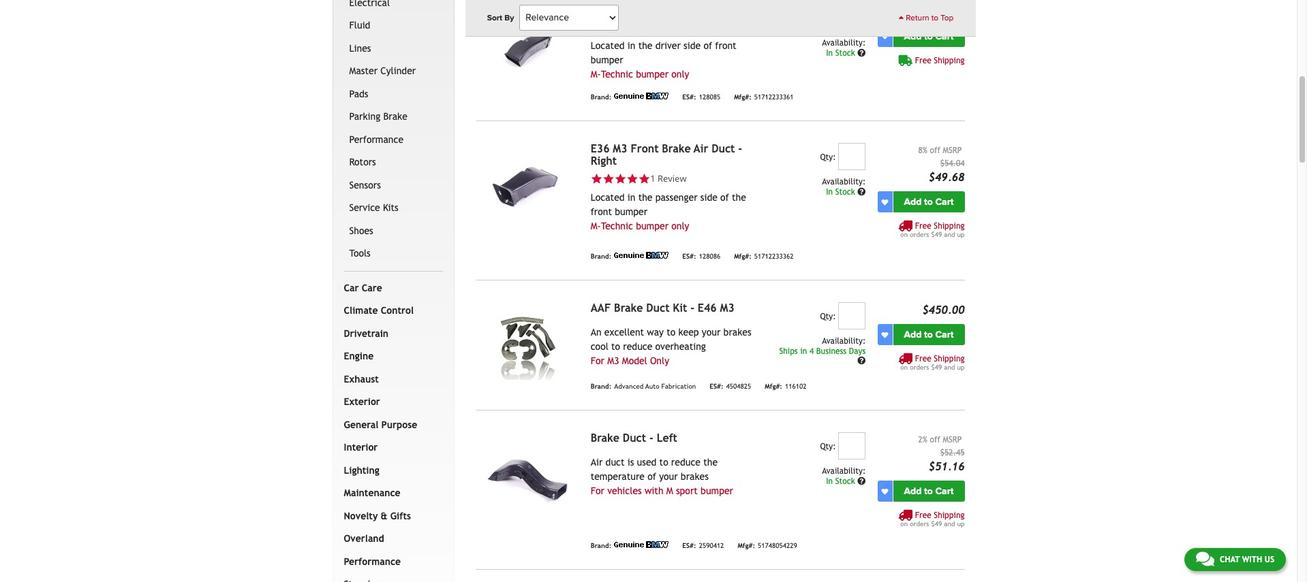 Task type: describe. For each thing, give the bounding box(es) containing it.
parking brake link
[[347, 106, 440, 129]]

purpose
[[381, 420, 417, 431]]

maintenance
[[344, 488, 401, 499]]

mfg#: 51712233362
[[734, 253, 794, 260]]

your inside 'an excellent way to keep your brakes cool to reduce overheating for m3 model only'
[[702, 327, 721, 338]]

interior link
[[341, 437, 440, 460]]

novelty & gifts
[[344, 511, 411, 522]]

1 question circle image from the top
[[858, 49, 866, 57]]

availability: for e36 m3 front brake air duct - right
[[822, 177, 866, 187]]

temperature
[[591, 472, 645, 483]]

brake inside the e36 m3 front brake air duct - right
[[662, 143, 691, 156]]

aaf
[[591, 302, 611, 315]]

only inside "located in the passenger side of the front bumper m-technic bumper only"
[[672, 221, 689, 232]]

1 free from the top
[[915, 56, 932, 65]]

8%
[[919, 146, 928, 156]]

aaf brake duct kit - e46 m3
[[591, 302, 735, 315]]

of for e36 m3 front brake air duct - right
[[721, 192, 729, 203]]

1 shipping from the top
[[934, 56, 965, 65]]

4 shipping from the top
[[934, 512, 965, 521]]

performance for performance link to the top
[[349, 134, 404, 145]]

2 free shipping on orders $49 and up from the top
[[901, 355, 965, 372]]

sort by
[[487, 13, 514, 22]]

service kits
[[349, 203, 399, 214]]

mfg#: left the 116102
[[765, 383, 783, 391]]

in stock for brake duct - left
[[826, 477, 858, 487]]

lines
[[349, 43, 371, 54]]

the inside air duct is used to reduce the temperature of your brakes for vehicles with m sport bumper
[[704, 458, 718, 469]]

e36 m3 front brake air duct - right
[[591, 143, 742, 168]]

sensors
[[349, 180, 381, 191]]

3 add to cart from the top
[[904, 329, 954, 341]]

chat with us link
[[1185, 549, 1286, 572]]

exterior
[[344, 397, 380, 408]]

by
[[505, 13, 514, 22]]

front inside located in the driver side of front bumper m-technic bumper only
[[715, 40, 737, 51]]

rotors link
[[347, 152, 440, 174]]

add for fourth add to cart button from the bottom
[[904, 30, 922, 42]]

e36 m3 front brake air duct - left link
[[591, 3, 766, 16]]

and for $51.16
[[944, 521, 955, 529]]

&
[[381, 511, 387, 522]]

to left top
[[932, 13, 939, 22]]

mfg#: for e36 m3 front brake air duct - right
[[734, 253, 752, 260]]

$450.00
[[923, 304, 965, 317]]

up for $49.68
[[957, 231, 965, 239]]

and for $49.68
[[944, 231, 955, 239]]

kit
[[673, 302, 687, 315]]

free shipping on orders $49 and up for $51.16
[[901, 512, 965, 529]]

2%
[[919, 436, 928, 445]]

front inside "located in the passenger side of the front bumper m-technic bumper only"
[[591, 206, 612, 217]]

qty: for m3
[[820, 312, 836, 322]]

2 add to cart button from the top
[[893, 192, 965, 213]]

exhaust
[[344, 374, 379, 385]]

3 add to cart button from the top
[[893, 325, 965, 346]]

is
[[628, 458, 634, 469]]

4 add to cart button from the top
[[893, 482, 965, 503]]

orders for $49.68
[[910, 231, 929, 239]]

3 add to wish list image from the top
[[882, 489, 889, 496]]

m- inside located in the driver side of front bumper m-technic bumper only
[[591, 69, 601, 80]]

mfg#: for e36 m3 front brake air duct - left
[[734, 93, 752, 101]]

8% off msrp $54.04 $49.68
[[919, 146, 965, 184]]

2% off msrp $52.45 $51.16
[[919, 436, 965, 474]]

brake up the 'driver'
[[662, 3, 691, 16]]

used
[[637, 458, 657, 469]]

engine
[[344, 351, 374, 362]]

front for e36 m3 front brake air duct - right
[[631, 143, 659, 156]]

cart for second add to cart button from the bottom
[[936, 329, 954, 341]]

drivetrain
[[344, 328, 389, 339]]

availability: for aaf brake duct kit - e46 m3
[[822, 337, 866, 346]]

2 on from the top
[[901, 364, 908, 372]]

shoes link
[[347, 220, 440, 243]]

cart for fourth add to cart button from the bottom
[[936, 30, 954, 42]]

2 1 review link from the left
[[650, 173, 687, 185]]

star image inside 1 review link
[[627, 173, 638, 185]]

comments image
[[1196, 551, 1215, 568]]

way
[[647, 327, 664, 338]]

stock for brake duct - left
[[835, 477, 855, 487]]

msrp for $51.16
[[943, 436, 962, 445]]

es#: 2590412
[[683, 543, 724, 550]]

e46
[[698, 302, 717, 315]]

to right cool
[[611, 342, 620, 353]]

question circle image for brake duct - left
[[858, 478, 866, 486]]

free for 4th add to cart button from the top
[[915, 512, 932, 521]]

1 add to cart button from the top
[[893, 26, 965, 47]]

3 genuine bmw - corporate logo image from the top
[[614, 542, 669, 549]]

add for 3rd add to cart button from the bottom of the page
[[904, 196, 922, 208]]

pads link
[[347, 83, 440, 106]]

master cylinder
[[349, 66, 416, 77]]

free for second add to cart button from the bottom
[[915, 355, 932, 364]]

fabrication
[[662, 383, 696, 391]]

es#4504825 - 116102 - aaf brake duct kit - e46 m3 - an excellent way to keep your brakes cool to reduce overheating - advanced auto fabrication - bmw image
[[476, 303, 580, 380]]

2 question circle image from the top
[[858, 188, 866, 196]]

right
[[591, 155, 617, 168]]

gifts
[[390, 511, 411, 522]]

caret up image
[[899, 14, 904, 22]]

business
[[816, 347, 847, 357]]

$49.68
[[929, 171, 965, 184]]

model
[[622, 356, 647, 367]]

brand: for e36 m3 front brake air duct - right
[[591, 253, 612, 260]]

driver
[[656, 40, 681, 51]]

climate
[[344, 306, 378, 316]]

1 availability: from the top
[[822, 38, 866, 48]]

on for $51.16
[[901, 521, 908, 529]]

master
[[349, 66, 378, 77]]

to down $450.00
[[924, 329, 933, 341]]

2 add to cart from the top
[[904, 196, 954, 208]]

review
[[658, 173, 687, 185]]

shoes
[[349, 225, 373, 236]]

m3 inside 'an excellent way to keep your brakes cool to reduce overheating for m3 model only'
[[607, 356, 619, 367]]

128085
[[699, 93, 721, 101]]

add to wish list image
[[882, 332, 889, 339]]

sensors link
[[347, 174, 440, 197]]

rotors
[[349, 157, 376, 168]]

e36 for e36 m3 front brake air duct - right
[[591, 143, 610, 156]]

exhaust link
[[341, 369, 440, 391]]

1 in stock from the top
[[826, 48, 858, 58]]

climate control
[[344, 306, 414, 316]]

located in the driver side of front bumper m-technic bumper only
[[591, 40, 737, 80]]

1 stock from the top
[[835, 48, 855, 58]]

parking
[[349, 111, 380, 122]]

2 $49 from the top
[[931, 364, 942, 372]]

0 vertical spatial performance link
[[347, 129, 440, 152]]

keep
[[679, 327, 699, 338]]

lighting
[[344, 465, 380, 476]]

brake up excellent
[[614, 302, 643, 315]]

0 vertical spatial left
[[746, 3, 766, 16]]

only inside located in the driver side of front bumper m-technic bumper only
[[672, 69, 689, 80]]

located for e36 m3 front brake air duct - right
[[591, 192, 625, 203]]

m3 inside the e36 m3 front brake air duct - right
[[613, 143, 628, 156]]

brake up "duct"
[[591, 432, 620, 445]]

cool
[[591, 342, 609, 353]]

technic inside "located in the passenger side of the front bumper m-technic bumper only"
[[601, 221, 633, 232]]

fluid link
[[347, 15, 440, 37]]

orders for $51.16
[[910, 521, 929, 529]]

for for brake duct - left
[[591, 486, 605, 497]]

51748054229
[[758, 543, 797, 550]]

brake duct - left link
[[591, 432, 678, 445]]

sport
[[676, 486, 698, 497]]

your inside air duct is used to reduce the temperature of your brakes for vehicles with m sport bumper
[[659, 472, 678, 483]]

days
[[849, 347, 866, 357]]

us
[[1265, 556, 1275, 565]]

car care link
[[341, 277, 440, 300]]

free for 3rd add to cart button from the bottom of the page
[[915, 222, 932, 231]]

top
[[941, 13, 954, 22]]

control
[[381, 306, 414, 316]]

e36 m3 front brake air duct - left
[[591, 3, 766, 16]]

return
[[906, 13, 930, 22]]

free shipping
[[915, 56, 965, 65]]

duct
[[606, 458, 625, 469]]

pads
[[349, 88, 368, 99]]

brand: for e36 m3 front brake air duct - left
[[591, 93, 612, 101]]

excellent
[[604, 327, 644, 338]]

located for e36 m3 front brake air duct - left
[[591, 40, 625, 51]]

in for brake duct - left
[[826, 477, 833, 487]]

1 horizontal spatial with
[[1242, 556, 1262, 565]]

parking brake
[[349, 111, 407, 122]]



Task type: vqa. For each thing, say whether or not it's contained in the screenshot.
AAF BRAKE DUCT KIT - E46 M3 link
yes



Task type: locate. For each thing, give the bounding box(es) containing it.
0 vertical spatial side
[[684, 40, 701, 51]]

performance inside braking subcategories element
[[349, 134, 404, 145]]

with inside air duct is used to reduce the temperature of your brakes for vehicles with m sport bumper
[[645, 486, 664, 497]]

0 vertical spatial with
[[645, 486, 664, 497]]

located down right on the left of the page
[[591, 192, 625, 203]]

1 e36 from the top
[[591, 3, 610, 16]]

add to cart button
[[893, 26, 965, 47], [893, 192, 965, 213], [893, 325, 965, 346], [893, 482, 965, 503]]

1 add from the top
[[904, 30, 922, 42]]

1 vertical spatial left
[[657, 432, 678, 445]]

mfg#: left 51712233361
[[734, 93, 752, 101]]

air up located in the driver side of front bumper m-technic bumper only
[[694, 3, 708, 16]]

3 orders from the top
[[910, 521, 929, 529]]

0 vertical spatial air
[[694, 3, 708, 16]]

2 shipping from the top
[[934, 222, 965, 231]]

0 vertical spatial question circle image
[[858, 357, 866, 365]]

novelty & gifts link
[[341, 506, 440, 528]]

4
[[810, 347, 814, 357]]

$49 down $450.00
[[931, 364, 942, 372]]

side right the 'driver'
[[684, 40, 701, 51]]

reduce inside air duct is used to reduce the temperature of your brakes for vehicles with m sport bumper
[[671, 458, 701, 469]]

1 brand: from the top
[[591, 93, 612, 101]]

2 off from the top
[[930, 436, 941, 445]]

off for $49.68
[[930, 146, 941, 156]]

stock for e36 m3 front brake air duct - right
[[835, 188, 855, 197]]

general
[[344, 420, 379, 431]]

add to cart down $51.16
[[904, 486, 954, 498]]

add for second add to cart button from the bottom
[[904, 329, 922, 341]]

cart for 4th add to cart button from the top
[[936, 486, 954, 498]]

0 horizontal spatial your
[[659, 472, 678, 483]]

side inside located in the driver side of front bumper m-technic bumper only
[[684, 40, 701, 51]]

add right add to wish list image
[[904, 329, 922, 341]]

2 vertical spatial add to wish list image
[[882, 489, 889, 496]]

shipping down $49.68
[[934, 222, 965, 231]]

2 vertical spatial genuine bmw - corporate logo image
[[614, 542, 669, 549]]

aaf brake duct kit - e46 m3 link
[[591, 302, 735, 315]]

0 vertical spatial located
[[591, 40, 625, 51]]

2 genuine bmw - corporate logo image from the top
[[614, 252, 669, 259]]

$49
[[931, 231, 942, 239], [931, 364, 942, 372], [931, 521, 942, 529]]

3 $49 from the top
[[931, 521, 942, 529]]

0 vertical spatial on
[[901, 231, 908, 239]]

1 vertical spatial located
[[591, 192, 625, 203]]

1 free shipping on orders $49 and up from the top
[[901, 222, 965, 239]]

2 front from the top
[[631, 143, 659, 156]]

2 add from the top
[[904, 196, 922, 208]]

0 vertical spatial question circle image
[[858, 49, 866, 57]]

cart down $450.00
[[936, 329, 954, 341]]

0 vertical spatial front
[[631, 3, 659, 16]]

free shipping on orders $49 and up
[[901, 222, 965, 239], [901, 355, 965, 372], [901, 512, 965, 529]]

$49 down $51.16
[[931, 521, 942, 529]]

1 vertical spatial brakes
[[681, 472, 709, 483]]

performance down overland
[[344, 557, 401, 568]]

kits
[[383, 203, 399, 214]]

1 in from the top
[[826, 48, 833, 58]]

free
[[915, 56, 932, 65], [915, 222, 932, 231], [915, 355, 932, 364], [915, 512, 932, 521]]

and down $51.16
[[944, 521, 955, 529]]

e36 inside the e36 m3 front brake air duct - right
[[591, 143, 610, 156]]

2590412
[[699, 543, 724, 550]]

ships in 4 business days
[[779, 347, 866, 357]]

reduce up model
[[623, 342, 653, 353]]

question circle image for aaf brake duct kit - e46 m3
[[858, 357, 866, 365]]

add down return at the top
[[904, 30, 922, 42]]

the down 1
[[638, 192, 653, 203]]

sort
[[487, 13, 502, 22]]

3 stock from the top
[[835, 477, 855, 487]]

1 vertical spatial only
[[672, 221, 689, 232]]

up for $51.16
[[957, 521, 965, 529]]

up down $49.68
[[957, 231, 965, 239]]

0 vertical spatial performance
[[349, 134, 404, 145]]

and
[[944, 231, 955, 239], [944, 364, 955, 372], [944, 521, 955, 529]]

4 brand: from the top
[[591, 543, 612, 550]]

passenger
[[656, 192, 698, 203]]

m3
[[613, 3, 628, 16], [613, 143, 628, 156], [720, 302, 735, 315], [607, 356, 619, 367]]

$52.45
[[940, 449, 965, 458]]

for inside 'an excellent way to keep your brakes cool to reduce overheating for m3 model only'
[[591, 356, 605, 367]]

1 vertical spatial on
[[901, 364, 908, 372]]

2 in from the top
[[826, 188, 833, 197]]

0 horizontal spatial reduce
[[623, 342, 653, 353]]

side inside "located in the passenger side of the front bumper m-technic bumper only"
[[701, 192, 718, 203]]

air inside air duct is used to reduce the temperature of your brakes for vehicles with m sport bumper
[[591, 458, 603, 469]]

3 brand: from the top
[[591, 383, 612, 391]]

2 vertical spatial in
[[826, 477, 833, 487]]

brand: up right on the left of the page
[[591, 93, 612, 101]]

3 in from the top
[[826, 477, 833, 487]]

2 technic from the top
[[601, 221, 633, 232]]

of down used
[[648, 472, 656, 483]]

$49 for $49.68
[[931, 231, 942, 239]]

0 vertical spatial in
[[826, 48, 833, 58]]

in left the 'driver'
[[628, 40, 636, 51]]

3 qty: from the top
[[820, 443, 836, 452]]

2 for from the top
[[591, 486, 605, 497]]

1 vertical spatial performance
[[344, 557, 401, 568]]

1 vertical spatial in
[[628, 192, 636, 203]]

novelty
[[344, 511, 378, 522]]

the right used
[[704, 458, 718, 469]]

0 horizontal spatial with
[[645, 486, 664, 497]]

add down 2% off msrp $52.45 $51.16
[[904, 486, 922, 498]]

1 $49 from the top
[[931, 231, 942, 239]]

1 question circle image from the top
[[858, 357, 866, 365]]

in stock for e36 m3 front brake air duct - right
[[826, 188, 858, 197]]

up down $51.16
[[957, 521, 965, 529]]

genuine bmw - corporate logo image down vehicles
[[614, 542, 669, 549]]

an
[[591, 327, 602, 338]]

4 add to cart from the top
[[904, 486, 954, 498]]

in inside located in the driver side of front bumper m-technic bumper only
[[628, 40, 636, 51]]

1 vertical spatial m-
[[591, 221, 601, 232]]

2 vertical spatial orders
[[910, 521, 929, 529]]

1 vertical spatial air
[[694, 143, 708, 156]]

off inside 2% off msrp $52.45 $51.16
[[930, 436, 941, 445]]

air
[[694, 3, 708, 16], [694, 143, 708, 156], [591, 458, 603, 469]]

1 vertical spatial and
[[944, 364, 955, 372]]

1 and from the top
[[944, 231, 955, 239]]

technic inside located in the driver side of front bumper m-technic bumper only
[[601, 69, 633, 80]]

es#: for e36 m3 front brake air duct - left
[[683, 93, 696, 101]]

in for e36 m3 front brake air duct - left
[[628, 40, 636, 51]]

1 located from the top
[[591, 40, 625, 51]]

1 vertical spatial off
[[930, 436, 941, 445]]

located in the passenger side of the front bumper m-technic bumper only
[[591, 192, 746, 232]]

2 horizontal spatial of
[[721, 192, 729, 203]]

1 off from the top
[[930, 146, 941, 156]]

3 free from the top
[[915, 355, 932, 364]]

master cylinder link
[[347, 60, 440, 83]]

mfg#: left the 51748054229
[[738, 543, 755, 550]]

reduce inside 'an excellent way to keep your brakes cool to reduce overheating for m3 model only'
[[623, 342, 653, 353]]

of inside air duct is used to reduce the temperature of your brakes for vehicles with m sport bumper
[[648, 472, 656, 483]]

free down $51.16
[[915, 512, 932, 521]]

0 vertical spatial orders
[[910, 231, 929, 239]]

bumper inside air duct is used to reduce the temperature of your brakes for vehicles with m sport bumper
[[701, 486, 733, 497]]

performance for performance link to the bottom
[[344, 557, 401, 568]]

brand: left advanced
[[591, 383, 612, 391]]

to down $49.68
[[924, 196, 933, 208]]

msrp inside the 8% off msrp $54.04 $49.68
[[943, 146, 962, 156]]

es#: left '128086'
[[683, 253, 696, 260]]

msrp
[[943, 146, 962, 156], [943, 436, 962, 445]]

brake down pads "link" at left
[[383, 111, 407, 122]]

in inside "located in the passenger side of the front bumper m-technic bumper only"
[[628, 192, 636, 203]]

of inside "located in the passenger side of the front bumper m-technic bumper only"
[[721, 192, 729, 203]]

es#128085 - 51712233361 - e36 m3 front brake air duct - left - located in the driver side of front bumper - genuine bmw - bmw image
[[476, 4, 580, 82]]

free down $49.68
[[915, 222, 932, 231]]

$49 down $49.68
[[931, 231, 942, 239]]

question circle image
[[858, 49, 866, 57], [858, 188, 866, 196]]

1 msrp from the top
[[943, 146, 962, 156]]

1 vertical spatial in
[[826, 188, 833, 197]]

2 vertical spatial $49
[[931, 521, 942, 529]]

2 vertical spatial qty:
[[820, 443, 836, 452]]

3 add from the top
[[904, 329, 922, 341]]

1 m- from the top
[[591, 69, 601, 80]]

$53.77
[[929, 5, 965, 18]]

for inside air duct is used to reduce the temperature of your brakes for vehicles with m sport bumper
[[591, 486, 605, 497]]

es#: left the 2590412
[[683, 543, 696, 550]]

in
[[826, 48, 833, 58], [826, 188, 833, 197], [826, 477, 833, 487]]

brand:
[[591, 93, 612, 101], [591, 253, 612, 260], [591, 383, 612, 391], [591, 543, 612, 550]]

2 add to wish list image from the top
[[882, 199, 889, 206]]

es#:
[[683, 93, 696, 101], [683, 253, 696, 260], [710, 383, 724, 391], [683, 543, 696, 550]]

cart down $51.16
[[936, 486, 954, 498]]

care
[[362, 283, 382, 294]]

51712233361
[[754, 93, 794, 101]]

with left us
[[1242, 556, 1262, 565]]

1 technic from the top
[[601, 69, 633, 80]]

es#: left 4504825
[[710, 383, 724, 391]]

1 vertical spatial orders
[[910, 364, 929, 372]]

air for e36 m3 front brake air duct - left
[[694, 3, 708, 16]]

1 vertical spatial front
[[591, 206, 612, 217]]

2 brand: from the top
[[591, 253, 612, 260]]

mfg#: for brake duct - left
[[738, 543, 755, 550]]

free down $450.00
[[915, 355, 932, 364]]

the inside located in the driver side of front bumper m-technic bumper only
[[638, 40, 653, 51]]

1 review
[[650, 173, 687, 185]]

2 question circle image from the top
[[858, 478, 866, 486]]

front
[[715, 40, 737, 51], [591, 206, 612, 217]]

only down passenger
[[672, 221, 689, 232]]

bumper
[[591, 55, 623, 66], [636, 69, 669, 80], [615, 206, 648, 217], [636, 221, 669, 232], [701, 486, 733, 497]]

off inside the 8% off msrp $54.04 $49.68
[[930, 146, 941, 156]]

0 vertical spatial front
[[715, 40, 737, 51]]

2 vertical spatial and
[[944, 521, 955, 529]]

0 vertical spatial genuine bmw - corporate logo image
[[614, 93, 669, 100]]

free shipping on orders $49 and up for $49.68
[[901, 222, 965, 239]]

2 e36 from the top
[[591, 143, 610, 156]]

2 availability: from the top
[[822, 177, 866, 187]]

1 horizontal spatial reduce
[[671, 458, 701, 469]]

service kits link
[[347, 197, 440, 220]]

of right passenger
[[721, 192, 729, 203]]

2 vertical spatial stock
[[835, 477, 855, 487]]

add to cart down $450.00
[[904, 329, 954, 341]]

only
[[650, 356, 669, 367]]

in left 4
[[800, 347, 807, 357]]

engine link
[[341, 346, 440, 369]]

3 up from the top
[[957, 521, 965, 529]]

2 stock from the top
[[835, 188, 855, 197]]

1 vertical spatial front
[[631, 143, 659, 156]]

1 vertical spatial genuine bmw - corporate logo image
[[614, 252, 669, 259]]

brakes inside air duct is used to reduce the temperature of your brakes for vehicles with m sport bumper
[[681, 472, 709, 483]]

2 free from the top
[[915, 222, 932, 231]]

overland
[[344, 534, 384, 545]]

- inside the e36 m3 front brake air duct - right
[[738, 143, 742, 156]]

2 vertical spatial up
[[957, 521, 965, 529]]

0 vertical spatial up
[[957, 231, 965, 239]]

brakes
[[724, 327, 752, 338], [681, 472, 709, 483]]

cylinder
[[381, 66, 416, 77]]

msrp up $52.45
[[943, 436, 962, 445]]

3 shipping from the top
[[934, 355, 965, 364]]

1 genuine bmw - corporate logo image from the top
[[614, 93, 669, 100]]

0 vertical spatial technic
[[601, 69, 633, 80]]

2 only from the top
[[672, 221, 689, 232]]

brakes inside 'an excellent way to keep your brakes cool to reduce overheating for m3 model only'
[[724, 327, 752, 338]]

51712233362
[[754, 253, 794, 260]]

es#: left 128085
[[683, 93, 696, 101]]

the
[[638, 40, 653, 51], [638, 192, 653, 203], [732, 192, 746, 203], [704, 458, 718, 469]]

of inside located in the driver side of front bumper m-technic bumper only
[[704, 40, 712, 51]]

orders down $450.00
[[910, 364, 929, 372]]

0 vertical spatial reduce
[[623, 342, 653, 353]]

3 availability: from the top
[[822, 337, 866, 346]]

mfg#: 51748054229
[[738, 543, 797, 550]]

2 vertical spatial air
[[591, 458, 603, 469]]

for
[[591, 356, 605, 367], [591, 486, 605, 497]]

1
[[650, 173, 655, 185]]

front for e36 m3 front brake air duct - left
[[631, 3, 659, 16]]

es#128086 - 51712233362 - e36 m3 front brake air duct - right - located in the passenger side of the front bumper - genuine bmw - bmw image
[[476, 143, 580, 221]]

0 vertical spatial free shipping on orders $49 and up
[[901, 222, 965, 239]]

add to cart button down $450.00
[[893, 325, 965, 346]]

0 horizontal spatial of
[[648, 472, 656, 483]]

side for e36 m3 front brake air duct - left
[[684, 40, 701, 51]]

side for e36 m3 front brake air duct - right
[[701, 192, 718, 203]]

msrp for $49.68
[[943, 146, 962, 156]]

question circle image
[[858, 357, 866, 365], [858, 478, 866, 486]]

brake
[[662, 3, 691, 16], [383, 111, 407, 122], [662, 143, 691, 156], [614, 302, 643, 315], [591, 432, 620, 445]]

front inside the e36 m3 front brake air duct - right
[[631, 143, 659, 156]]

add to cart button down $51.16
[[893, 482, 965, 503]]

1 vertical spatial e36
[[591, 143, 610, 156]]

genuine bmw - corporate logo image down located in the driver side of front bumper m-technic bumper only
[[614, 93, 669, 100]]

of
[[704, 40, 712, 51], [721, 192, 729, 203], [648, 472, 656, 483]]

and down $49.68
[[944, 231, 955, 239]]

es#: for e36 m3 front brake air duct - right
[[683, 253, 696, 260]]

0 vertical spatial in
[[628, 40, 636, 51]]

shipping down $51.16
[[934, 512, 965, 521]]

1 horizontal spatial left
[[746, 3, 766, 16]]

1 vertical spatial stock
[[835, 188, 855, 197]]

msrp up $54.04
[[943, 146, 962, 156]]

2 located from the top
[[591, 192, 625, 203]]

on for $49.68
[[901, 231, 908, 239]]

1 1 review link from the left
[[591, 173, 767, 185]]

1 review link
[[591, 173, 767, 185], [650, 173, 687, 185]]

2 vertical spatial in
[[800, 347, 807, 357]]

0 vertical spatial brakes
[[724, 327, 752, 338]]

to inside air duct is used to reduce the temperature of your brakes for vehicles with m sport bumper
[[660, 458, 668, 469]]

1 vertical spatial question circle image
[[858, 188, 866, 196]]

1 cart from the top
[[936, 30, 954, 42]]

add to wish list image for e36 m3 front brake air duct - left
[[882, 33, 889, 40]]

msrp inside 2% off msrp $52.45 $51.16
[[943, 436, 962, 445]]

maintenance link
[[341, 483, 440, 506]]

of for e36 m3 front brake air duct - left
[[704, 40, 712, 51]]

None number field
[[839, 4, 866, 31], [839, 143, 866, 171], [839, 303, 866, 330], [839, 433, 866, 460], [839, 4, 866, 31], [839, 143, 866, 171], [839, 303, 866, 330], [839, 433, 866, 460]]

in for e36 m3 front brake air duct - right
[[628, 192, 636, 203]]

brand: up aaf
[[591, 253, 612, 260]]

exterior link
[[341, 391, 440, 414]]

1 vertical spatial technic
[[601, 221, 633, 232]]

$51.16
[[929, 461, 965, 474]]

cart down $49.68
[[936, 196, 954, 208]]

with left m
[[645, 486, 664, 497]]

brake duct - left
[[591, 432, 678, 445]]

4 add from the top
[[904, 486, 922, 498]]

performance link down overland
[[341, 551, 440, 574]]

add to wish list image for e36 m3 front brake air duct - right
[[882, 199, 889, 206]]

1 vertical spatial reduce
[[671, 458, 701, 469]]

side right passenger
[[701, 192, 718, 203]]

1 vertical spatial up
[[957, 364, 965, 372]]

reduce up sport
[[671, 458, 701, 469]]

to down return to top
[[924, 30, 933, 42]]

2 vertical spatial of
[[648, 472, 656, 483]]

4 cart from the top
[[936, 486, 954, 498]]

1 vertical spatial question circle image
[[858, 478, 866, 486]]

the left the 'driver'
[[638, 40, 653, 51]]

technic
[[601, 69, 633, 80], [601, 221, 633, 232]]

add for 4th add to cart button from the top
[[904, 486, 922, 498]]

3 on from the top
[[901, 521, 908, 529]]

1 horizontal spatial your
[[702, 327, 721, 338]]

add to cart button down $49.68
[[893, 192, 965, 213]]

1 horizontal spatial of
[[704, 40, 712, 51]]

4504825
[[726, 383, 751, 391]]

3 free shipping on orders $49 and up from the top
[[901, 512, 965, 529]]

located inside "located in the passenger side of the front bumper m-technic bumper only"
[[591, 192, 625, 203]]

in stock
[[826, 48, 858, 58], [826, 188, 858, 197], [826, 477, 858, 487]]

1 for from the top
[[591, 356, 605, 367]]

left
[[746, 3, 766, 16], [657, 432, 678, 445]]

$49 for $51.16
[[931, 521, 942, 529]]

0 vertical spatial stock
[[835, 48, 855, 58]]

0 vertical spatial for
[[591, 356, 605, 367]]

brake inside braking subcategories element
[[383, 111, 407, 122]]

reduce
[[623, 342, 653, 353], [671, 458, 701, 469]]

vehicles
[[607, 486, 642, 497]]

1 vertical spatial in stock
[[826, 188, 858, 197]]

genuine bmw - corporate logo image for left
[[614, 93, 669, 100]]

your right keep
[[702, 327, 721, 338]]

0 vertical spatial e36
[[591, 3, 610, 16]]

shipping down top
[[934, 56, 965, 65]]

air for e36 m3 front brake air duct - right
[[694, 143, 708, 156]]

free down return to top link
[[915, 56, 932, 65]]

add down the 8% off msrp $54.04 $49.68
[[904, 196, 922, 208]]

1 qty: from the top
[[820, 153, 836, 162]]

in left passenger
[[628, 192, 636, 203]]

free shipping on orders $49 and up down $49.68
[[901, 222, 965, 239]]

to right used
[[660, 458, 668, 469]]

fluid
[[349, 20, 370, 31]]

1 only from the top
[[672, 69, 689, 80]]

1 on from the top
[[901, 231, 908, 239]]

located inside located in the driver side of front bumper m-technic bumper only
[[591, 40, 625, 51]]

up down $450.00
[[957, 364, 965, 372]]

0 vertical spatial in stock
[[826, 48, 858, 58]]

0 horizontal spatial left
[[657, 432, 678, 445]]

with
[[645, 486, 664, 497], [1242, 556, 1262, 565]]

front up 128085
[[715, 40, 737, 51]]

only up es#: 128085
[[672, 69, 689, 80]]

0 vertical spatial of
[[704, 40, 712, 51]]

service
[[349, 203, 380, 214]]

genuine bmw - corporate logo image
[[614, 93, 669, 100], [614, 252, 669, 259], [614, 542, 669, 549]]

ships
[[779, 347, 798, 357]]

located left the 'driver'
[[591, 40, 625, 51]]

1 orders from the top
[[910, 231, 929, 239]]

1 vertical spatial with
[[1242, 556, 1262, 565]]

for down cool
[[591, 356, 605, 367]]

1 vertical spatial msrp
[[943, 436, 962, 445]]

your up m
[[659, 472, 678, 483]]

on
[[901, 231, 908, 239], [901, 364, 908, 372], [901, 521, 908, 529]]

1 front from the top
[[631, 3, 659, 16]]

2 vertical spatial in stock
[[826, 477, 858, 487]]

to down $51.16
[[924, 486, 933, 498]]

0 vertical spatial off
[[930, 146, 941, 156]]

add to wish list image
[[882, 33, 889, 40], [882, 199, 889, 206], [882, 489, 889, 496]]

3 and from the top
[[944, 521, 955, 529]]

4 free from the top
[[915, 512, 932, 521]]

mfg#: left 51712233362
[[734, 253, 752, 260]]

air inside the e36 m3 front brake air duct - right
[[694, 143, 708, 156]]

return to top
[[904, 13, 954, 22]]

genuine bmw - corporate logo image down "located in the passenger side of the front bumper m-technic bumper only"
[[614, 252, 669, 259]]

0 horizontal spatial front
[[591, 206, 612, 217]]

drivetrain link
[[341, 323, 440, 346]]

3 cart from the top
[[936, 329, 954, 341]]

for for aaf brake duct kit - e46 m3
[[591, 356, 605, 367]]

air down es#: 128085
[[694, 143, 708, 156]]

star image
[[591, 22, 603, 34], [615, 22, 627, 34], [627, 173, 638, 185]]

air left "duct"
[[591, 458, 603, 469]]

2 orders from the top
[[910, 364, 929, 372]]

0 vertical spatial add to wish list image
[[882, 33, 889, 40]]

0 horizontal spatial brakes
[[681, 472, 709, 483]]

climate control link
[[341, 300, 440, 323]]

0 vertical spatial and
[[944, 231, 955, 239]]

1 horizontal spatial front
[[715, 40, 737, 51]]

1 vertical spatial for
[[591, 486, 605, 497]]

interior
[[344, 443, 378, 453]]

1 add to cart from the top
[[904, 30, 954, 42]]

genuine bmw - corporate logo image for right
[[614, 252, 669, 259]]

0 vertical spatial $49
[[931, 231, 942, 239]]

0 vertical spatial only
[[672, 69, 689, 80]]

in for e36 m3 front brake air duct - right
[[826, 188, 833, 197]]

0 vertical spatial your
[[702, 327, 721, 338]]

0 vertical spatial qty:
[[820, 153, 836, 162]]

2 up from the top
[[957, 364, 965, 372]]

to right way
[[667, 327, 676, 338]]

brand: advanced auto fabrication
[[591, 383, 696, 391]]

cart for 3rd add to cart button from the bottom of the page
[[936, 196, 954, 208]]

off for $51.16
[[930, 436, 941, 445]]

duct inside the e36 m3 front brake air duct - right
[[712, 143, 735, 156]]

2 cart from the top
[[936, 196, 954, 208]]

0 vertical spatial m-
[[591, 69, 601, 80]]

brakes right keep
[[724, 327, 752, 338]]

2 vertical spatial on
[[901, 521, 908, 529]]

1 horizontal spatial brakes
[[724, 327, 752, 338]]

1 up from the top
[[957, 231, 965, 239]]

add to cart down $49.68
[[904, 196, 954, 208]]

free shipping on orders $49 and up down $51.16
[[901, 512, 965, 529]]

2 msrp from the top
[[943, 436, 962, 445]]

2 m- from the top
[[591, 221, 601, 232]]

front up the 'driver'
[[631, 3, 659, 16]]

brand: down vehicles
[[591, 543, 612, 550]]

off right 8%
[[930, 146, 941, 156]]

e36 for e36 m3 front brake air duct - left
[[591, 3, 610, 16]]

m- inside "located in the passenger side of the front bumper m-technic bumper only"
[[591, 221, 601, 232]]

add to cart button down return to top
[[893, 26, 965, 47]]

cart
[[936, 30, 954, 42], [936, 196, 954, 208], [936, 329, 954, 341], [936, 486, 954, 498]]

1 vertical spatial of
[[721, 192, 729, 203]]

2 vertical spatial free shipping on orders $49 and up
[[901, 512, 965, 529]]

4 availability: from the top
[[822, 467, 866, 477]]

of right the 'driver'
[[704, 40, 712, 51]]

qty: for -
[[820, 153, 836, 162]]

front up 1
[[631, 143, 659, 156]]

e36 m3 front brake air duct - right link
[[591, 143, 742, 168]]

1 vertical spatial add to wish list image
[[882, 199, 889, 206]]

2 and from the top
[[944, 364, 955, 372]]

off right 2%
[[930, 436, 941, 445]]

es#2590412 - 51748054229 - brake duct - left - air duct is used to reduce the temperature of your brakes - genuine bmw - bmw image
[[476, 433, 580, 511]]

side
[[684, 40, 701, 51], [701, 192, 718, 203]]

star image
[[603, 22, 615, 34], [591, 173, 603, 185], [603, 173, 615, 185], [615, 173, 627, 185], [638, 173, 650, 185]]

for down temperature
[[591, 486, 605, 497]]

mfg#: 116102
[[765, 383, 807, 391]]

2 qty: from the top
[[820, 312, 836, 322]]

1 vertical spatial your
[[659, 472, 678, 483]]

and down $450.00
[[944, 364, 955, 372]]

off
[[930, 146, 941, 156], [930, 436, 941, 445]]

1 vertical spatial performance link
[[341, 551, 440, 574]]

es#: for brake duct - left
[[683, 543, 696, 550]]

2 in stock from the top
[[826, 188, 858, 197]]

1 add to wish list image from the top
[[882, 33, 889, 40]]

1 vertical spatial free shipping on orders $49 and up
[[901, 355, 965, 372]]

braking subcategories element
[[344, 0, 443, 272]]

es#: 128085
[[683, 93, 721, 101]]

the right passenger
[[732, 192, 746, 203]]

brand: for brake duct - left
[[591, 543, 612, 550]]

shipping
[[934, 56, 965, 65], [934, 222, 965, 231], [934, 355, 965, 364], [934, 512, 965, 521]]

es#: 4504825
[[710, 383, 751, 391]]

1 vertical spatial side
[[701, 192, 718, 203]]

1 vertical spatial $49
[[931, 364, 942, 372]]

brakes up sport
[[681, 472, 709, 483]]

performance down the parking brake
[[349, 134, 404, 145]]

0 vertical spatial msrp
[[943, 146, 962, 156]]

shipping down $450.00
[[934, 355, 965, 364]]

3 in stock from the top
[[826, 477, 858, 487]]

chat with us
[[1220, 556, 1275, 565]]

car care
[[344, 283, 382, 294]]

orders down $51.16
[[910, 521, 929, 529]]

availability: for brake duct - left
[[822, 467, 866, 477]]

1 vertical spatial qty:
[[820, 312, 836, 322]]

free shipping on orders $49 and up down $450.00
[[901, 355, 965, 372]]



